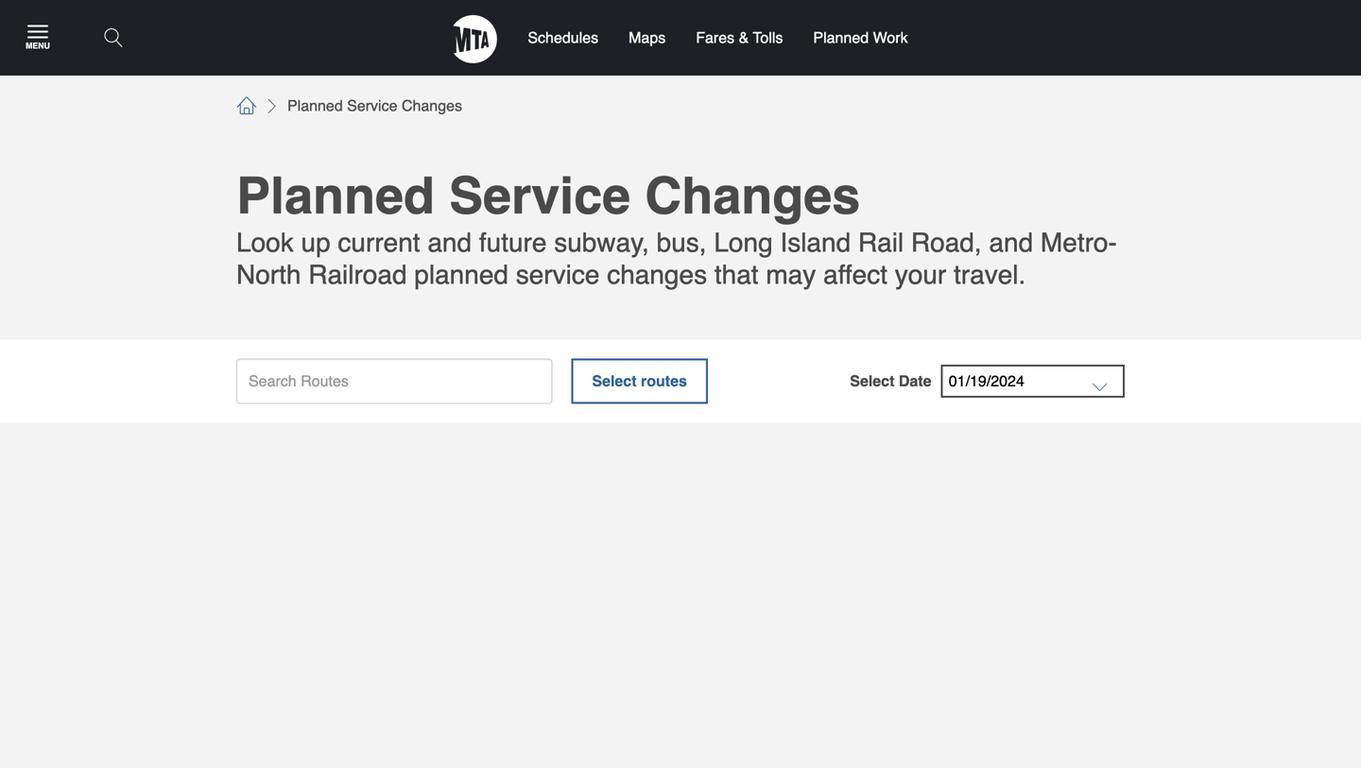 Task type: locate. For each thing, give the bounding box(es) containing it.
select left routes
[[592, 372, 637, 390]]

date
[[899, 372, 932, 390]]

travel.
[[954, 260, 1026, 290]]

chevron down image
[[1093, 379, 1108, 395]]

2 vertical spatial planned
[[236, 167, 435, 226]]

schedules
[[528, 29, 599, 46]]

changes inside planned service changes look up current and future subway, bus, long island rail road, and metro- north railroad planned service changes that may affect your travel.
[[645, 167, 861, 226]]

2 select from the left
[[850, 372, 895, 390]]

service
[[347, 97, 398, 114], [449, 167, 631, 226]]

select inside button
[[592, 372, 637, 390]]

select
[[592, 372, 637, 390], [850, 372, 895, 390]]

up
[[301, 228, 331, 258]]

fares & tolls
[[696, 29, 783, 46]]

select routes
[[592, 372, 687, 390]]

changes inside 'breadcrumb' element
[[402, 97, 462, 114]]

0 horizontal spatial and
[[428, 228, 472, 258]]

changes down mta "image"
[[402, 97, 462, 114]]

1 horizontal spatial service
[[449, 167, 631, 226]]

planned
[[813, 29, 869, 46], [287, 97, 343, 114], [236, 167, 435, 226]]

railroad
[[308, 260, 407, 290]]

planned work
[[813, 29, 908, 46]]

service
[[516, 260, 600, 290]]

planned left the work
[[813, 29, 869, 46]]

schedules link
[[513, 0, 614, 76]]

1 horizontal spatial select
[[850, 372, 895, 390]]

planned right chevron right image
[[287, 97, 343, 114]]

work
[[873, 29, 908, 46]]

planned inside planned service changes look up current and future subway, bus, long island rail road, and metro- north railroad planned service changes that may affect your travel.
[[236, 167, 435, 226]]

0 vertical spatial service
[[347, 97, 398, 114]]

0 horizontal spatial select
[[592, 372, 637, 390]]

0 vertical spatial planned
[[813, 29, 869, 46]]

1 vertical spatial service
[[449, 167, 631, 226]]

changes for planned service changes look up current and future subway, bus, long island rail road, and metro- north railroad planned service changes that may affect your travel.
[[645, 167, 861, 226]]

mta image
[[453, 15, 498, 63]]

0 horizontal spatial changes
[[402, 97, 462, 114]]

metro-
[[1041, 228, 1117, 258]]

0 vertical spatial changes
[[402, 97, 462, 114]]

chevron right image
[[265, 98, 280, 113]]

and
[[428, 228, 472, 258], [989, 228, 1033, 258]]

1 select from the left
[[592, 372, 637, 390]]

and up travel.
[[989, 228, 1033, 258]]

your
[[895, 260, 947, 290]]

service inside planned service changes look up current and future subway, bus, long island rail road, and metro- north railroad planned service changes that may affect your travel.
[[449, 167, 631, 226]]

bus,
[[657, 228, 707, 258]]

1 horizontal spatial and
[[989, 228, 1033, 258]]

changes for planned service changes
[[402, 97, 462, 114]]

planned up up
[[236, 167, 435, 226]]

planned
[[414, 260, 509, 290]]

1 vertical spatial planned
[[287, 97, 343, 114]]

tolls
[[753, 29, 783, 46]]

and up planned
[[428, 228, 472, 258]]

select left date
[[850, 372, 895, 390]]

0 horizontal spatial service
[[347, 97, 398, 114]]

Search Routes search field
[[236, 359, 552, 404]]

planned for planned service changes look up current and future subway, bus, long island rail road, and metro- north railroad planned service changes that may affect your travel.
[[236, 167, 435, 226]]

north
[[236, 260, 301, 290]]

changes
[[402, 97, 462, 114], [645, 167, 861, 226]]

planned inside 'breadcrumb' element
[[287, 97, 343, 114]]

service inside 'breadcrumb' element
[[347, 97, 398, 114]]

1 vertical spatial changes
[[645, 167, 861, 226]]

changes up 'long'
[[645, 167, 861, 226]]

breadcrumb element
[[236, 95, 1125, 117]]

1 horizontal spatial changes
[[645, 167, 861, 226]]



Task type: vqa. For each thing, say whether or not it's contained in the screenshot.
Planned for Planned Service Changes Look up current and future subway, bus, Long Island Rail Road, and Metro- North Railroad planned service changes that may affect your travel.
yes



Task type: describe. For each thing, give the bounding box(es) containing it.
select date
[[850, 372, 932, 390]]

service for planned service changes
[[347, 97, 398, 114]]

future
[[479, 228, 547, 258]]

planned for planned work
[[813, 29, 869, 46]]

affect
[[823, 260, 888, 290]]

select for select routes
[[592, 372, 637, 390]]

menu
[[26, 41, 50, 51]]

planned service changes look up current and future subway, bus, long island rail road, and metro- north railroad planned service changes that may affect your travel.
[[236, 167, 1117, 290]]

maps
[[629, 29, 666, 46]]

subway,
[[554, 228, 649, 258]]

changes
[[607, 260, 707, 290]]

2 and from the left
[[989, 228, 1033, 258]]

select routes button
[[571, 359, 708, 404]]

1 and from the left
[[428, 228, 472, 258]]

home image
[[236, 96, 257, 115]]

fares & tolls link
[[681, 0, 798, 76]]

road,
[[911, 228, 982, 258]]

island
[[780, 228, 851, 258]]

planned for planned service changes
[[287, 97, 343, 114]]

routes
[[641, 372, 687, 390]]

long
[[714, 228, 773, 258]]

Select Date text field
[[943, 367, 1123, 396]]

look
[[236, 228, 294, 258]]

current
[[338, 228, 420, 258]]

rail
[[858, 228, 904, 258]]

fares
[[696, 29, 735, 46]]

maps link
[[614, 0, 681, 76]]

planned work link
[[798, 0, 923, 76]]

&
[[739, 29, 749, 46]]

planned service changes
[[287, 97, 462, 114]]

service for planned service changes look up current and future subway, bus, long island rail road, and metro- north railroad planned service changes that may affect your travel.
[[449, 167, 631, 226]]

that
[[715, 260, 759, 290]]

may
[[766, 260, 816, 290]]

select for select date
[[850, 372, 895, 390]]

search image
[[104, 28, 122, 47]]



